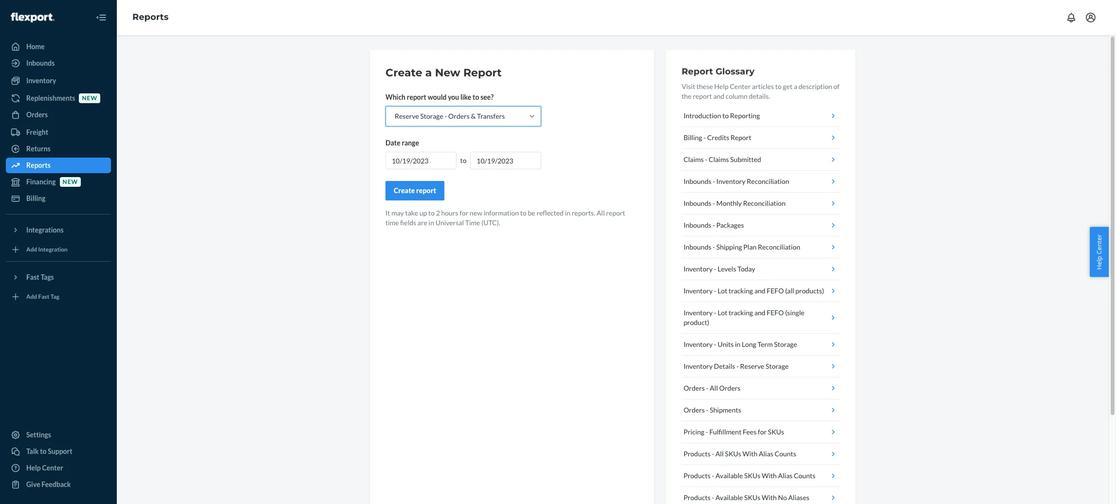 Task type: locate. For each thing, give the bounding box(es) containing it.
2 vertical spatial help
[[26, 464, 41, 472]]

in
[[565, 209, 571, 217], [429, 219, 434, 227], [735, 340, 741, 349]]

0 vertical spatial tracking
[[729, 287, 754, 295]]

you
[[448, 93, 459, 101]]

reconciliation down inbounds - inventory reconciliation button
[[744, 199, 786, 207]]

(single
[[786, 309, 805, 317]]

0 vertical spatial available
[[716, 472, 743, 480]]

1 horizontal spatial alias
[[779, 472, 793, 480]]

- left 'credits'
[[704, 133, 706, 142]]

be
[[528, 209, 536, 217]]

close navigation image
[[95, 12, 107, 23]]

1 lot from the top
[[718, 287, 728, 295]]

add integration link
[[6, 242, 111, 258]]

1 vertical spatial counts
[[794, 472, 816, 480]]

it
[[386, 209, 390, 217]]

to
[[776, 82, 782, 91], [473, 93, 479, 101], [723, 112, 729, 120], [460, 156, 467, 165], [429, 209, 435, 217], [521, 209, 527, 217], [40, 448, 47, 456]]

storage down the "would"
[[421, 112, 444, 120]]

1 vertical spatial reserve
[[741, 362, 765, 371]]

tracking down inventory - lot tracking and fefo (all products)
[[729, 309, 754, 317]]

2 horizontal spatial report
[[731, 133, 752, 142]]

and left column
[[714, 92, 725, 100]]

10/19/2023 down 'transfers'
[[477, 157, 514, 165]]

2 fefo from the top
[[767, 309, 784, 317]]

available for products - available skus with alias counts
[[716, 472, 743, 480]]

product)
[[684, 319, 710, 327]]

for right fees
[[758, 428, 767, 436]]

report inside visit these help center articles to get a description of the report and column details.
[[693, 92, 712, 100]]

introduction to reporting
[[684, 112, 760, 120]]

orders left & on the left of the page
[[449, 112, 470, 120]]

fefo
[[767, 287, 784, 295], [767, 309, 784, 317]]

1 vertical spatial billing
[[26, 194, 46, 203]]

0 horizontal spatial report
[[464, 66, 502, 79]]

settings link
[[6, 428, 111, 443]]

storage down term
[[766, 362, 789, 371]]

0 vertical spatial storage
[[421, 112, 444, 120]]

introduction
[[684, 112, 722, 120]]

1 horizontal spatial reserve
[[741, 362, 765, 371]]

inbounds - shipping plan reconciliation button
[[682, 237, 841, 259]]

all down fulfillment at right bottom
[[716, 450, 724, 458]]

lot
[[718, 287, 728, 295], [718, 309, 728, 317]]

2 horizontal spatial center
[[1096, 235, 1104, 255]]

1 vertical spatial with
[[762, 472, 777, 480]]

- for orders - shipments
[[707, 406, 709, 414]]

billing inside button
[[684, 133, 703, 142]]

home
[[26, 42, 45, 51]]

open notifications image
[[1066, 12, 1078, 23]]

1 vertical spatial reconciliation
[[744, 199, 786, 207]]

billing link
[[6, 191, 111, 206]]

time
[[386, 219, 399, 227]]

1 vertical spatial help
[[1096, 256, 1104, 270]]

0 vertical spatial add
[[26, 246, 37, 253]]

report inside button
[[731, 133, 752, 142]]

inventory for inventory - lot tracking and fefo (single product)
[[684, 309, 713, 317]]

0 vertical spatial alias
[[759, 450, 774, 458]]

0 vertical spatial and
[[714, 92, 725, 100]]

new up the billing link
[[63, 178, 78, 186]]

2 vertical spatial all
[[716, 450, 724, 458]]

inventory - lot tracking and fefo (single product) button
[[682, 302, 841, 334]]

settings
[[26, 431, 51, 439]]

tracking inside inventory - lot tracking and fefo (single product)
[[729, 309, 754, 317]]

2 claims from the left
[[709, 155, 729, 164]]

1 horizontal spatial reports link
[[132, 12, 169, 22]]

create up which
[[386, 66, 423, 79]]

in left "reports."
[[565, 209, 571, 217]]

tag
[[51, 293, 59, 301]]

report inside button
[[416, 187, 436, 195]]

- left "units" on the bottom of the page
[[714, 340, 717, 349]]

all inside it may take up to 2 hours for new information to be reflected in reports. all report time fields are in universal time (utc).
[[597, 209, 605, 217]]

with down fees
[[743, 450, 758, 458]]

inventory left levels
[[684, 265, 713, 273]]

in left long
[[735, 340, 741, 349]]

1 vertical spatial reports
[[26, 161, 51, 169]]

inventory up replenishments
[[26, 76, 56, 85]]

0 horizontal spatial new
[[63, 178, 78, 186]]

lot inside inventory - lot tracking and fefo (single product)
[[718, 309, 728, 317]]

add for add fast tag
[[26, 293, 37, 301]]

1 horizontal spatial a
[[794, 82, 798, 91]]

alias up no
[[779, 472, 793, 480]]

to right 'like'
[[473, 93, 479, 101]]

products - available skus with alias counts
[[684, 472, 816, 480]]

with up products - available skus with no aliases button
[[762, 472, 777, 480]]

orders for orders - shipments
[[684, 406, 705, 414]]

2 tracking from the top
[[729, 309, 754, 317]]

0 vertical spatial reports link
[[132, 12, 169, 22]]

0 horizontal spatial 10/19/2023
[[392, 157, 429, 165]]

help inside button
[[1096, 256, 1104, 270]]

1 horizontal spatial new
[[82, 95, 97, 102]]

0 vertical spatial reconciliation
[[747, 177, 790, 186]]

2 vertical spatial storage
[[766, 362, 789, 371]]

fefo inside inventory - lot tracking and fefo (single product)
[[767, 309, 784, 317]]

lot up "units" on the bottom of the page
[[718, 309, 728, 317]]

inbounds for inbounds - monthly reconciliation
[[684, 199, 712, 207]]

0 vertical spatial lot
[[718, 287, 728, 295]]

alias down 'pricing - fulfillment fees for skus' 'button'
[[759, 450, 774, 458]]

storage inside button
[[775, 340, 798, 349]]

orders up orders - shipments
[[684, 384, 705, 393]]

with left no
[[762, 494, 777, 502]]

billing - credits report button
[[682, 127, 841, 149]]

1 horizontal spatial 10/19/2023
[[477, 157, 514, 165]]

2 vertical spatial with
[[762, 494, 777, 502]]

reconciliation inside button
[[744, 199, 786, 207]]

- for inventory - units in long term storage
[[714, 340, 717, 349]]

1 add from the top
[[26, 246, 37, 253]]

- left packages
[[713, 221, 715, 229]]

2 vertical spatial products
[[684, 494, 711, 502]]

- for inventory - lot tracking and fefo (all products)
[[714, 287, 717, 295]]

10/19/2023
[[392, 157, 429, 165], [477, 157, 514, 165]]

inventory for inventory - lot tracking and fefo (all products)
[[684, 287, 713, 295]]

0 horizontal spatial help
[[26, 464, 41, 472]]

skus down products - available skus with alias counts
[[745, 494, 761, 502]]

claims down 'credits'
[[709, 155, 729, 164]]

0 vertical spatial with
[[743, 450, 758, 458]]

0 horizontal spatial reports
[[26, 161, 51, 169]]

up
[[420, 209, 427, 217]]

report left the "would"
[[407, 93, 427, 101]]

all right "reports."
[[597, 209, 605, 217]]

to inside introduction to reporting "button"
[[723, 112, 729, 120]]

tracking down today
[[729, 287, 754, 295]]

2 products from the top
[[684, 472, 711, 480]]

report down these at the top of the page
[[693, 92, 712, 100]]

0 vertical spatial fefo
[[767, 287, 784, 295]]

information
[[484, 209, 519, 217]]

1 horizontal spatial in
[[565, 209, 571, 217]]

1 vertical spatial fefo
[[767, 309, 784, 317]]

inventory down 'product)'
[[684, 340, 713, 349]]

report glossary
[[682, 66, 755, 77]]

like
[[461, 93, 472, 101]]

1 vertical spatial help center
[[26, 464, 63, 472]]

1 vertical spatial new
[[63, 178, 78, 186]]

inventory inside button
[[684, 340, 713, 349]]

1 10/19/2023 from the left
[[392, 157, 429, 165]]

1 available from the top
[[716, 472, 743, 480]]

billing
[[684, 133, 703, 142], [26, 194, 46, 203]]

1 tracking from the top
[[729, 287, 754, 295]]

0 horizontal spatial alias
[[759, 450, 774, 458]]

1 vertical spatial center
[[1096, 235, 1104, 255]]

fast tags button
[[6, 270, 111, 285]]

2 horizontal spatial help
[[1096, 256, 1104, 270]]

new
[[82, 95, 97, 102], [63, 178, 78, 186], [470, 209, 483, 217]]

inbounds for inbounds - packages
[[684, 221, 712, 229]]

add down fast tags
[[26, 293, 37, 301]]

help
[[715, 82, 729, 91], [1096, 256, 1104, 270], [26, 464, 41, 472]]

products for products - available skus with alias counts
[[684, 472, 711, 480]]

inbounds left packages
[[684, 221, 712, 229]]

glossary
[[716, 66, 755, 77]]

1 vertical spatial lot
[[718, 309, 728, 317]]

0 horizontal spatial a
[[426, 66, 432, 79]]

- up 'inventory - units in long term storage' on the right of page
[[714, 309, 717, 317]]

inventory details - reserve storage
[[684, 362, 789, 371]]

1 products from the top
[[684, 450, 711, 458]]

1 horizontal spatial billing
[[684, 133, 703, 142]]

report up up
[[416, 187, 436, 195]]

- inside inventory - lot tracking and fefo (single product)
[[714, 309, 717, 317]]

new up time
[[470, 209, 483, 217]]

1 vertical spatial create
[[394, 187, 415, 195]]

a
[[426, 66, 432, 79], [794, 82, 798, 91]]

claims
[[684, 155, 704, 164], [709, 155, 729, 164]]

- left shipping
[[713, 243, 715, 251]]

0 horizontal spatial for
[[460, 209, 469, 217]]

1 vertical spatial alias
[[779, 472, 793, 480]]

skus for products - all skus with alias counts
[[725, 450, 742, 458]]

replenishments
[[26, 94, 75, 102]]

date range
[[386, 139, 419, 147]]

get
[[783, 82, 793, 91]]

fefo left (single
[[767, 309, 784, 317]]

1 vertical spatial reports link
[[6, 158, 111, 173]]

2 horizontal spatial new
[[470, 209, 483, 217]]

reports link
[[132, 12, 169, 22], [6, 158, 111, 173]]

center inside 'link'
[[42, 464, 63, 472]]

- for orders - all orders
[[707, 384, 709, 393]]

2 available from the top
[[716, 494, 743, 502]]

report inside it may take up to 2 hours for new information to be reflected in reports. all report time fields are in universal time (utc).
[[606, 209, 626, 217]]

pricing - fulfillment fees for skus button
[[682, 422, 841, 444]]

0 vertical spatial for
[[460, 209, 469, 217]]

counts for products - all skus with alias counts
[[775, 450, 797, 458]]

2 vertical spatial new
[[470, 209, 483, 217]]

- down fulfillment at right bottom
[[712, 450, 715, 458]]

and inside inventory - lot tracking and fefo (single product)
[[755, 309, 766, 317]]

skus down orders - shipments button
[[768, 428, 785, 436]]

1 horizontal spatial help
[[715, 82, 729, 91]]

in right are
[[429, 219, 434, 227]]

0 vertical spatial in
[[565, 209, 571, 217]]

0 vertical spatial help center
[[1096, 235, 1104, 270]]

report down reporting
[[731, 133, 752, 142]]

inventory
[[26, 76, 56, 85], [717, 177, 746, 186], [684, 265, 713, 273], [684, 287, 713, 295], [684, 309, 713, 317], [684, 340, 713, 349], [684, 362, 713, 371]]

fast left tag
[[38, 293, 49, 301]]

report right "reports."
[[606, 209, 626, 217]]

inventory details - reserve storage button
[[682, 356, 841, 378]]

2 vertical spatial center
[[42, 464, 63, 472]]

1 vertical spatial tracking
[[729, 309, 754, 317]]

1 horizontal spatial for
[[758, 428, 767, 436]]

and for inventory - lot tracking and fefo (single product)
[[755, 309, 766, 317]]

- left shipments
[[707, 406, 709, 414]]

0 horizontal spatial claims
[[684, 155, 704, 164]]

10/19/2023 down range
[[392, 157, 429, 165]]

fefo for (single
[[767, 309, 784, 317]]

orders up "freight"
[[26, 111, 48, 119]]

inventory for inventory - levels today
[[684, 265, 713, 273]]

1 horizontal spatial center
[[730, 82, 751, 91]]

a right get
[[794, 82, 798, 91]]

center inside visit these help center articles to get a description of the report and column details.
[[730, 82, 751, 91]]

- down claims - claims submitted
[[713, 177, 715, 186]]

- down inventory - levels today in the bottom of the page
[[714, 287, 717, 295]]

available down products - available skus with alias counts
[[716, 494, 743, 502]]

for up time
[[460, 209, 469, 217]]

0 horizontal spatial in
[[429, 219, 434, 227]]

orders up "pricing"
[[684, 406, 705, 414]]

reserve down long
[[741, 362, 765, 371]]

counts down 'pricing - fulfillment fees for skus' 'button'
[[775, 450, 797, 458]]

inbounds up inbounds - packages
[[684, 199, 712, 207]]

1 vertical spatial available
[[716, 494, 743, 502]]

fast inside dropdown button
[[26, 273, 39, 281]]

create report button
[[386, 181, 445, 201]]

visit
[[682, 82, 696, 91]]

0 horizontal spatial reserve
[[395, 112, 419, 120]]

integration
[[38, 246, 68, 253]]

and for inventory - lot tracking and fefo (all products)
[[755, 287, 766, 295]]

inventory up 'product)'
[[684, 309, 713, 317]]

skus up products - available skus with no aliases button
[[745, 472, 761, 480]]

- left levels
[[714, 265, 717, 273]]

0 vertical spatial fast
[[26, 273, 39, 281]]

2 lot from the top
[[718, 309, 728, 317]]

1 vertical spatial products
[[684, 472, 711, 480]]

add for add integration
[[26, 246, 37, 253]]

a left new
[[426, 66, 432, 79]]

all for products
[[716, 450, 724, 458]]

reconciliation down inbounds - packages button on the top right of the page
[[758, 243, 801, 251]]

report up these at the top of the page
[[682, 66, 714, 77]]

1 horizontal spatial claims
[[709, 155, 729, 164]]

orders for orders - all orders
[[684, 384, 705, 393]]

available down products - all skus with alias counts
[[716, 472, 743, 480]]

1 vertical spatial and
[[755, 287, 766, 295]]

reserve
[[395, 112, 419, 120], [741, 362, 765, 371]]

fast left tags
[[26, 273, 39, 281]]

1 horizontal spatial help center
[[1096, 235, 1104, 270]]

counts up 'aliases'
[[794, 472, 816, 480]]

add left integration
[[26, 246, 37, 253]]

help center
[[1096, 235, 1104, 270], [26, 464, 63, 472]]

0 horizontal spatial help center
[[26, 464, 63, 472]]

credits
[[708, 133, 730, 142]]

0 vertical spatial all
[[597, 209, 605, 217]]

1 fefo from the top
[[767, 287, 784, 295]]

1 vertical spatial add
[[26, 293, 37, 301]]

and down "inventory - lot tracking and fefo (all products)" button
[[755, 309, 766, 317]]

claims down the billing - credits report
[[684, 155, 704, 164]]

0 horizontal spatial reports link
[[6, 158, 111, 173]]

in inside button
[[735, 340, 741, 349]]

inventory - lot tracking and fefo (all products) button
[[682, 281, 841, 302]]

2 add from the top
[[26, 293, 37, 301]]

skus down pricing - fulfillment fees for skus on the bottom right of page
[[725, 450, 742, 458]]

- up orders - shipments
[[707, 384, 709, 393]]

for
[[460, 209, 469, 217], [758, 428, 767, 436]]

orders - shipments
[[684, 406, 742, 414]]

to left reporting
[[723, 112, 729, 120]]

billing down financing
[[26, 194, 46, 203]]

and down inventory - levels today button
[[755, 287, 766, 295]]

to left get
[[776, 82, 782, 91]]

all up orders - shipments
[[710, 384, 718, 393]]

talk
[[26, 448, 39, 456]]

create inside button
[[394, 187, 415, 195]]

0 vertical spatial billing
[[684, 133, 703, 142]]

available for products - available skus with no aliases
[[716, 494, 743, 502]]

storage inside button
[[766, 362, 789, 371]]

0 vertical spatial center
[[730, 82, 751, 91]]

talk to support
[[26, 448, 72, 456]]

inbounds down inbounds - packages
[[684, 243, 712, 251]]

1 vertical spatial a
[[794, 82, 798, 91]]

0 vertical spatial create
[[386, 66, 423, 79]]

3 products from the top
[[684, 494, 711, 502]]

alias
[[759, 450, 774, 458], [779, 472, 793, 480]]

- right "pricing"
[[706, 428, 709, 436]]

- for inbounds - shipping plan reconciliation
[[713, 243, 715, 251]]

inventory down inventory - levels today in the bottom of the page
[[684, 287, 713, 295]]

inbounds down claims - claims submitted
[[684, 177, 712, 186]]

1 horizontal spatial reports
[[132, 12, 169, 22]]

add inside add integration link
[[26, 246, 37, 253]]

0 vertical spatial new
[[82, 95, 97, 102]]

with for products - available skus with alias counts
[[762, 472, 777, 480]]

inbounds down home
[[26, 59, 55, 67]]

inbounds - inventory reconciliation
[[684, 177, 790, 186]]

1 vertical spatial all
[[710, 384, 718, 393]]

- down products - available skus with alias counts
[[712, 494, 715, 502]]

to right talk
[[40, 448, 47, 456]]

- inside button
[[713, 199, 715, 207]]

2 vertical spatial reconciliation
[[758, 243, 801, 251]]

introduction to reporting button
[[682, 105, 841, 127]]

levels
[[718, 265, 737, 273]]

add inside "link"
[[26, 293, 37, 301]]

1 vertical spatial for
[[758, 428, 767, 436]]

reconciliation down claims - claims submitted button
[[747, 177, 790, 186]]

to left be
[[521, 209, 527, 217]]

- inside 'button'
[[706, 428, 709, 436]]

give feedback
[[26, 481, 71, 489]]

report up see?
[[464, 66, 502, 79]]

flexport logo image
[[11, 13, 54, 22]]

new up orders link
[[82, 95, 97, 102]]

help inside visit these help center articles to get a description of the report and column details.
[[715, 82, 729, 91]]

2 horizontal spatial in
[[735, 340, 741, 349]]

transfers
[[477, 112, 505, 120]]

reports
[[132, 12, 169, 22], [26, 161, 51, 169]]

0 vertical spatial products
[[684, 450, 711, 458]]

0 vertical spatial reports
[[132, 12, 169, 22]]

orders for orders
[[26, 111, 48, 119]]

reserve down which
[[395, 112, 419, 120]]

fefo left (all
[[767, 287, 784, 295]]

1 vertical spatial fast
[[38, 293, 49, 301]]

storage
[[421, 112, 444, 120], [775, 340, 798, 349], [766, 362, 789, 371]]

talk to support button
[[6, 444, 111, 460]]

inbounds inside button
[[684, 199, 712, 207]]

hours
[[441, 209, 459, 217]]

1 vertical spatial storage
[[775, 340, 798, 349]]

for inside it may take up to 2 hours for new information to be reflected in reports. all report time fields are in universal time (utc).
[[460, 209, 469, 217]]

- inside button
[[714, 340, 717, 349]]

lot down inventory - levels today in the bottom of the page
[[718, 287, 728, 295]]

0 vertical spatial help
[[715, 82, 729, 91]]

- for pricing - fulfillment fees for skus
[[706, 428, 709, 436]]

with
[[743, 450, 758, 458], [762, 472, 777, 480], [762, 494, 777, 502]]

2 vertical spatial and
[[755, 309, 766, 317]]

inbounds
[[26, 59, 55, 67], [684, 177, 712, 186], [684, 199, 712, 207], [684, 221, 712, 229], [684, 243, 712, 251]]

0 horizontal spatial center
[[42, 464, 63, 472]]

inventory inside inventory - lot tracking and fefo (single product)
[[684, 309, 713, 317]]

visit these help center articles to get a description of the report and column details.
[[682, 82, 840, 100]]

create up 'may'
[[394, 187, 415, 195]]

billing down introduction
[[684, 133, 703, 142]]

products
[[684, 450, 711, 458], [684, 472, 711, 480], [684, 494, 711, 502]]

- for billing - credits report
[[704, 133, 706, 142]]

0 vertical spatial counts
[[775, 450, 797, 458]]

inbounds for inbounds
[[26, 59, 55, 67]]

0 horizontal spatial billing
[[26, 194, 46, 203]]

fefo inside "inventory - lot tracking and fefo (all products)" button
[[767, 287, 784, 295]]

inbounds - inventory reconciliation button
[[682, 171, 841, 193]]

2 vertical spatial in
[[735, 340, 741, 349]]

of
[[834, 82, 840, 91]]

-
[[445, 112, 447, 120], [704, 133, 706, 142], [705, 155, 708, 164], [713, 177, 715, 186], [713, 199, 715, 207], [713, 221, 715, 229], [713, 243, 715, 251], [714, 265, 717, 273], [714, 287, 717, 295], [714, 309, 717, 317], [714, 340, 717, 349], [737, 362, 739, 371], [707, 384, 709, 393], [707, 406, 709, 414], [706, 428, 709, 436], [712, 450, 715, 458], [712, 472, 715, 480], [712, 494, 715, 502]]

center
[[730, 82, 751, 91], [1096, 235, 1104, 255], [42, 464, 63, 472]]

alias for products - all skus with alias counts
[[759, 450, 774, 458]]

- down products - all skus with alias counts
[[712, 472, 715, 480]]



Task type: describe. For each thing, give the bounding box(es) containing it.
billing for billing
[[26, 194, 46, 203]]

fees
[[743, 428, 757, 436]]

- for products - all skus with alias counts
[[712, 450, 715, 458]]

to left '2'
[[429, 209, 435, 217]]

home link
[[6, 39, 111, 55]]

orders - all orders button
[[682, 378, 841, 400]]

these
[[697, 82, 713, 91]]

1 vertical spatial in
[[429, 219, 434, 227]]

lot for inventory - lot tracking and fefo (single product)
[[718, 309, 728, 317]]

reconciliation for inbounds - inventory reconciliation
[[747, 177, 790, 186]]

financing
[[26, 178, 56, 186]]

to inside talk to support button
[[40, 448, 47, 456]]

create a new report
[[386, 66, 502, 79]]

- for inventory - levels today
[[714, 265, 717, 273]]

0 vertical spatial a
[[426, 66, 432, 79]]

returns link
[[6, 141, 111, 157]]

inventory for inventory details - reserve storage
[[684, 362, 713, 371]]

for inside 'button'
[[758, 428, 767, 436]]

the
[[682, 92, 692, 100]]

lot for inventory - lot tracking and fefo (all products)
[[718, 287, 728, 295]]

reflected
[[537, 209, 564, 217]]

description
[[799, 82, 833, 91]]

report for billing - credits report
[[731, 133, 752, 142]]

2 10/19/2023 from the left
[[477, 157, 514, 165]]

new for replenishments
[[82, 95, 97, 102]]

no
[[779, 494, 787, 502]]

shipments
[[710, 406, 742, 414]]

feedback
[[42, 481, 71, 489]]

billing for billing - credits report
[[684, 133, 703, 142]]

0 vertical spatial reserve
[[395, 112, 419, 120]]

give feedback button
[[6, 477, 111, 493]]

tracking for (single
[[729, 309, 754, 317]]

- for inbounds - packages
[[713, 221, 715, 229]]

monthly
[[717, 199, 742, 207]]

products - available skus with alias counts button
[[682, 466, 841, 488]]

add fast tag
[[26, 293, 59, 301]]

orders link
[[6, 107, 111, 123]]

inventory up monthly
[[717, 177, 746, 186]]

products)
[[796, 287, 825, 295]]

inbounds - monthly reconciliation
[[684, 199, 786, 207]]

with for products - all skus with alias counts
[[743, 450, 758, 458]]

(utc).
[[482, 219, 501, 227]]

reserve storage - orders & transfers
[[395, 112, 505, 120]]

help center link
[[6, 461, 111, 476]]

pricing
[[684, 428, 705, 436]]

freight link
[[6, 125, 111, 140]]

&
[[471, 112, 476, 120]]

- right details
[[737, 362, 739, 371]]

- for products - available skus with alias counts
[[712, 472, 715, 480]]

support
[[48, 448, 72, 456]]

products - all skus with alias counts
[[684, 450, 797, 458]]

1 horizontal spatial report
[[682, 66, 714, 77]]

create for create report
[[394, 187, 415, 195]]

column
[[726, 92, 748, 100]]

shipping
[[717, 243, 743, 251]]

to inside visit these help center articles to get a description of the report and column details.
[[776, 82, 782, 91]]

see?
[[481, 93, 494, 101]]

open account menu image
[[1086, 12, 1097, 23]]

- for inbounds - monthly reconciliation
[[713, 199, 715, 207]]

report for create a new report
[[464, 66, 502, 79]]

- for inbounds - inventory reconciliation
[[713, 177, 715, 186]]

add fast tag link
[[6, 289, 111, 305]]

help center inside 'link'
[[26, 464, 63, 472]]

articles
[[752, 82, 774, 91]]

reporting
[[731, 112, 760, 120]]

new
[[435, 66, 461, 79]]

details.
[[749, 92, 771, 100]]

products for products - available skus with no aliases
[[684, 494, 711, 502]]

a inside visit these help center articles to get a description of the report and column details.
[[794, 82, 798, 91]]

create for create a new report
[[386, 66, 423, 79]]

inbounds for inbounds - inventory reconciliation
[[684, 177, 712, 186]]

date
[[386, 139, 401, 147]]

reserve inside button
[[741, 362, 765, 371]]

inbounds link
[[6, 56, 111, 71]]

tags
[[41, 273, 54, 281]]

fast tags
[[26, 273, 54, 281]]

inbounds - shipping plan reconciliation
[[684, 243, 801, 251]]

skus inside 'button'
[[768, 428, 785, 436]]

packages
[[717, 221, 744, 229]]

which
[[386, 93, 406, 101]]

inventory - lot tracking and fefo (single product)
[[684, 309, 805, 327]]

would
[[428, 93, 447, 101]]

- for inventory - lot tracking and fefo (single product)
[[714, 309, 717, 317]]

alias for products - available skus with alias counts
[[779, 472, 793, 480]]

orders up shipments
[[720, 384, 741, 393]]

claims - claims submitted
[[684, 155, 762, 164]]

to down reserve storage - orders & transfers
[[460, 156, 467, 165]]

all for orders
[[710, 384, 718, 393]]

center inside button
[[1096, 235, 1104, 255]]

inventory - levels today button
[[682, 259, 841, 281]]

tracking for (all
[[729, 287, 754, 295]]

term
[[758, 340, 773, 349]]

inbounds - packages button
[[682, 215, 841, 237]]

- down which report would you like to see?
[[445, 112, 447, 120]]

skus for products - available skus with alias counts
[[745, 472, 761, 480]]

orders - shipments button
[[682, 400, 841, 422]]

with for products - available skus with no aliases
[[762, 494, 777, 502]]

counts for products - available skus with alias counts
[[794, 472, 816, 480]]

inbounds for inbounds - shipping plan reconciliation
[[684, 243, 712, 251]]

claims - claims submitted button
[[682, 149, 841, 171]]

help inside 'link'
[[26, 464, 41, 472]]

products - available skus with no aliases
[[684, 494, 810, 502]]

give
[[26, 481, 40, 489]]

inventory - units in long term storage
[[684, 340, 798, 349]]

help center inside button
[[1096, 235, 1104, 270]]

fefo for (all
[[767, 287, 784, 295]]

may
[[392, 209, 404, 217]]

take
[[405, 209, 418, 217]]

products for products - all skus with alias counts
[[684, 450, 711, 458]]

fields
[[400, 219, 416, 227]]

- for products - available skus with no aliases
[[712, 494, 715, 502]]

reconciliation for inbounds - monthly reconciliation
[[744, 199, 786, 207]]

inventory for inventory
[[26, 76, 56, 85]]

skus for products - available skus with no aliases
[[745, 494, 761, 502]]

fast inside "link"
[[38, 293, 49, 301]]

1 claims from the left
[[684, 155, 704, 164]]

integrations button
[[6, 223, 111, 238]]

pricing - fulfillment fees for skus
[[684, 428, 785, 436]]

- for claims - claims submitted
[[705, 155, 708, 164]]

are
[[418, 219, 428, 227]]

and inside visit these help center articles to get a description of the report and column details.
[[714, 92, 725, 100]]

range
[[402, 139, 419, 147]]

2
[[436, 209, 440, 217]]

new inside it may take up to 2 hours for new information to be reflected in reports. all report time fields are in universal time (utc).
[[470, 209, 483, 217]]

aliases
[[789, 494, 810, 502]]

integrations
[[26, 226, 64, 234]]

freight
[[26, 128, 48, 136]]

(all
[[786, 287, 795, 295]]

inbounds - monthly reconciliation button
[[682, 193, 841, 215]]

fulfillment
[[710, 428, 742, 436]]

universal
[[436, 219, 464, 227]]

inventory - units in long term storage button
[[682, 334, 841, 356]]

inventory link
[[6, 73, 111, 89]]

units
[[718, 340, 734, 349]]

plan
[[744, 243, 757, 251]]

new for financing
[[63, 178, 78, 186]]

help center button
[[1091, 227, 1109, 277]]

inventory for inventory - units in long term storage
[[684, 340, 713, 349]]



Task type: vqa. For each thing, say whether or not it's contained in the screenshot.
middle No orders available for this selection
no



